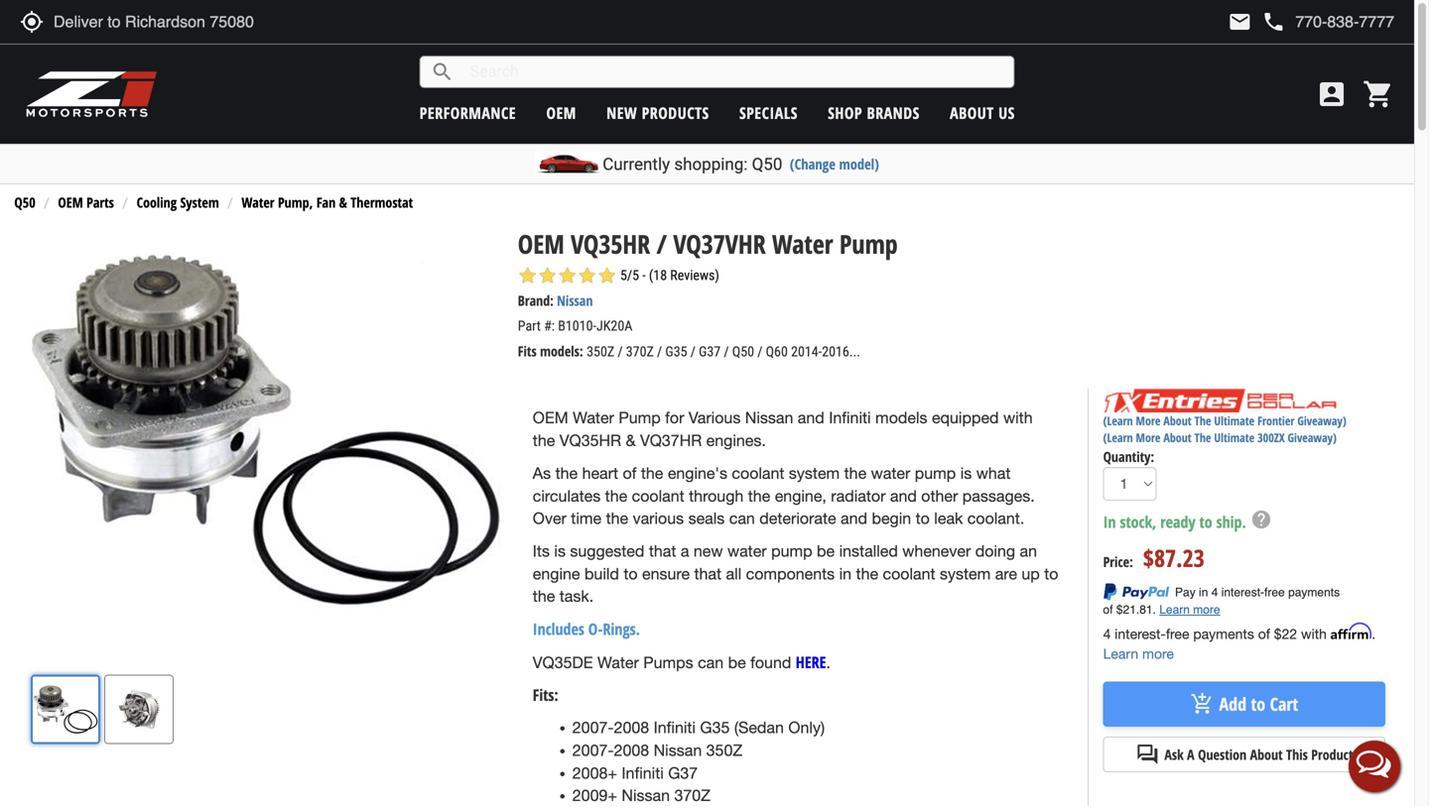 Task type: vqa. For each thing, say whether or not it's contained in the screenshot.
"HEART"
yes



Task type: locate. For each thing, give the bounding box(es) containing it.
1 more from the top
[[1136, 413, 1161, 429]]

that left all
[[694, 565, 722, 583]]

0 vertical spatial .
[[1372, 626, 1376, 642]]

new right a
[[694, 542, 723, 561]]

q50 left oem parts link
[[14, 193, 35, 212]]

ship.
[[1216, 511, 1246, 533]]

0 vertical spatial new
[[607, 102, 637, 124]]

vq35hr inside oem vq35hr / vq37vhr water pump star star star star star 5/5 - (18 reviews) brand: nissan part #: b1010-jk20a fits models: 350z / 370z / g35 / g37 / q50 / q60 2014-2016...
[[571, 226, 650, 261]]

oem up as
[[533, 409, 568, 427]]

b1010-
[[558, 318, 596, 335]]

oem left parts
[[58, 193, 83, 212]]

0 vertical spatial q50
[[752, 154, 782, 174]]

1 (learn from the top
[[1103, 413, 1133, 429]]

0 vertical spatial and
[[798, 409, 824, 427]]

0 horizontal spatial coolant
[[632, 487, 684, 505]]

is left "what"
[[960, 464, 972, 483]]

1 vertical spatial system
[[940, 565, 991, 583]]

1 horizontal spatial pump
[[915, 464, 956, 483]]

the down (learn more about the ultimate frontier giveaway) "link"
[[1195, 430, 1211, 446]]

is inside its is suggested that a new water pump be installed whenever doing an engine build to ensure that all components in the coolant system are up to the task.
[[554, 542, 566, 561]]

pump inside oem vq35hr / vq37vhr water pump star star star star star 5/5 - (18 reviews) brand: nissan part #: b1010-jk20a fits models: 350z / 370z / g35 / g37 / q50 / q60 2014-2016...
[[840, 226, 898, 261]]

2 vertical spatial q50
[[732, 344, 754, 360]]

and up begin
[[890, 487, 917, 505]]

about left us
[[950, 102, 994, 124]]

oem up brand:
[[518, 226, 564, 261]]

0 horizontal spatial system
[[789, 464, 840, 483]]

system down whenever
[[940, 565, 991, 583]]

other
[[921, 487, 958, 505]]

add_shopping_cart add to cart
[[1190, 693, 1298, 717]]

stock,
[[1120, 511, 1157, 533]]

350z inside 2007-2008 infiniti g35 (sedan only) 2007-2008 nissan 350z 2008+ infiniti g37 2009+ nissan 370z
[[706, 742, 742, 760]]

new up currently
[[607, 102, 637, 124]]

1 horizontal spatial new
[[694, 542, 723, 561]]

with right $22
[[1301, 626, 1327, 642]]

1 vertical spatial g35
[[700, 719, 730, 737]]

1 vertical spatial (learn
[[1103, 430, 1133, 446]]

vq35hr up the 5/5 -
[[571, 226, 650, 261]]

1 vertical spatial 370z
[[674, 787, 710, 805]]

2007-
[[572, 719, 614, 737], [572, 742, 614, 760]]

0 vertical spatial g37
[[699, 344, 721, 360]]

350z down the jk20a
[[587, 344, 614, 360]]

and down 2014-
[[798, 409, 824, 427]]

g37 right 2008+
[[668, 764, 698, 783]]

1 vertical spatial vq35hr
[[559, 432, 621, 450]]

rings.
[[603, 619, 640, 640]]

q50
[[752, 154, 782, 174], [14, 193, 35, 212], [732, 344, 754, 360]]

water up heart
[[573, 409, 614, 427]]

whenever
[[902, 542, 971, 561]]

0 horizontal spatial with
[[1003, 409, 1033, 427]]

includes
[[533, 619, 584, 640]]

water down rings.
[[597, 654, 639, 672]]

here link
[[796, 652, 826, 673]]

and
[[798, 409, 824, 427], [890, 487, 917, 505], [841, 510, 867, 528]]

& right fan
[[339, 193, 347, 212]]

oem inside oem vq35hr / vq37vhr water pump star star star star star 5/5 - (18 reviews) brand: nissan part #: b1010-jk20a fits models: 350z / 370z / g35 / g37 / q50 / q60 2014-2016...
[[518, 226, 564, 261]]

system inside as the heart of the engine's coolant system the water pump is what circulates the coolant through the engine, radiator and other passages. over time the various seals can deteriorate and begin to leak coolant.
[[789, 464, 840, 483]]

0 horizontal spatial &
[[339, 193, 347, 212]]

giveaway) right frontier
[[1297, 413, 1346, 429]]

0 vertical spatial the
[[1195, 413, 1211, 429]]

& left vq37hr
[[626, 432, 636, 450]]

2 vertical spatial coolant
[[883, 565, 935, 583]]

can down through
[[729, 510, 755, 528]]

0 horizontal spatial g35
[[665, 344, 687, 360]]

its is suggested that a new water pump be installed whenever doing an engine build to ensure that all components in the coolant system are up to the task.
[[533, 542, 1058, 606]]

water inside as the heart of the engine's coolant system the water pump is what circulates the coolant through the engine, radiator and other passages. over time the various seals can deteriorate and begin to leak coolant.
[[871, 464, 910, 483]]

300zx
[[1257, 430, 1285, 446]]

the up (learn more about the ultimate 300zx giveaway) link
[[1195, 413, 1211, 429]]

about us
[[950, 102, 1015, 124]]

1 horizontal spatial water
[[871, 464, 910, 483]]

brands
[[867, 102, 920, 124]]

infiniti
[[829, 409, 871, 427], [654, 719, 696, 737], [622, 764, 664, 783]]

about left this
[[1250, 746, 1283, 765]]

4 star from the left
[[577, 266, 597, 286]]

1 vertical spatial &
[[626, 432, 636, 450]]

new products link
[[607, 102, 709, 124]]

1 vertical spatial of
[[1258, 626, 1270, 642]]

nissan up b1010-
[[557, 291, 593, 310]]

water inside vq35de water pumps can be found here .
[[597, 654, 639, 672]]

350z
[[587, 344, 614, 360], [706, 742, 742, 760]]

0 vertical spatial ultimate
[[1214, 413, 1255, 429]]

the
[[1195, 413, 1211, 429], [1195, 430, 1211, 446]]

shop
[[828, 102, 862, 124]]

1 horizontal spatial be
[[817, 542, 835, 561]]

oem for water
[[533, 409, 568, 427]]

water up all
[[727, 542, 767, 561]]

are
[[995, 565, 1017, 583]]

0 horizontal spatial 350z
[[587, 344, 614, 360]]

0 vertical spatial 2008
[[614, 719, 649, 737]]

of inside as the heart of the engine's coolant system the water pump is what circulates the coolant through the engine, radiator and other passages. over time the various seals can deteriorate and begin to leak coolant.
[[623, 464, 637, 483]]

(learn
[[1103, 413, 1133, 429], [1103, 430, 1133, 446]]

0 horizontal spatial pump
[[619, 409, 661, 427]]

0 vertical spatial with
[[1003, 409, 1033, 427]]

1 vertical spatial water
[[727, 542, 767, 561]]

0 vertical spatial coolant
[[732, 464, 784, 483]]

nissan right 2009+
[[622, 787, 670, 805]]

1 horizontal spatial of
[[1258, 626, 1270, 642]]

1 vertical spatial the
[[1195, 430, 1211, 446]]

oem inside oem water pump for various nissan and infiniti models equipped with the vq35hr & vq37hr engines.
[[533, 409, 568, 427]]

0 horizontal spatial .
[[826, 654, 831, 672]]

coolant up various
[[632, 487, 684, 505]]

1 horizontal spatial is
[[960, 464, 972, 483]]

ask
[[1165, 746, 1184, 765]]

only)
[[788, 719, 825, 737]]

star
[[518, 266, 538, 286], [538, 266, 558, 286], [558, 266, 577, 286], [577, 266, 597, 286], [597, 266, 617, 286]]

1 horizontal spatial g35
[[700, 719, 730, 737]]

1 horizontal spatial 370z
[[674, 787, 710, 805]]

0 horizontal spatial of
[[623, 464, 637, 483]]

q50 left (change at the top right
[[752, 154, 782, 174]]

to right add
[[1251, 693, 1266, 717]]

g37 up the various in the bottom of the page
[[699, 344, 721, 360]]

q50 left 'q60'
[[732, 344, 754, 360]]

g35 up for
[[665, 344, 687, 360]]

1 horizontal spatial can
[[729, 510, 755, 528]]

0 horizontal spatial be
[[728, 654, 746, 672]]

350z down (sedan
[[706, 742, 742, 760]]

/
[[657, 226, 667, 261], [618, 344, 623, 360], [657, 344, 662, 360], [690, 344, 696, 360], [724, 344, 729, 360], [757, 344, 763, 360]]

with
[[1003, 409, 1033, 427], [1301, 626, 1327, 642]]

2008
[[614, 719, 649, 737], [614, 742, 649, 760]]

2016...
[[822, 344, 860, 360]]

water up radiator at the bottom of page
[[871, 464, 910, 483]]

g35
[[665, 344, 687, 360], [700, 719, 730, 737]]

water inside its is suggested that a new water pump be installed whenever doing an engine build to ensure that all components in the coolant system are up to the task.
[[727, 542, 767, 561]]

the left engine,
[[748, 487, 770, 505]]

pump up "components"
[[771, 542, 812, 561]]

vq35de
[[533, 654, 593, 672]]

ultimate up (learn more about the ultimate 300zx giveaway) link
[[1214, 413, 1255, 429]]

g35 inside oem vq35hr / vq37vhr water pump star star star star star 5/5 - (18 reviews) brand: nissan part #: b1010-jk20a fits models: 350z / 370z / g35 / g37 / q50 / q60 2014-2016...
[[665, 344, 687, 360]]

1 horizontal spatial &
[[626, 432, 636, 450]]

infiniti left models
[[829, 409, 871, 427]]

g37 inside 2007-2008 infiniti g35 (sedan only) 2007-2008 nissan 350z 2008+ infiniti g37 2009+ nissan 370z
[[668, 764, 698, 783]]

parts
[[86, 193, 114, 212]]

ultimate
[[1214, 413, 1255, 429], [1214, 430, 1255, 446]]

infiniti right 2008+
[[622, 764, 664, 783]]

the up as
[[533, 432, 555, 450]]

build
[[584, 565, 619, 583]]

0 vertical spatial g35
[[665, 344, 687, 360]]

engine,
[[775, 487, 827, 505]]

vq35hr
[[571, 226, 650, 261], [559, 432, 621, 450]]

0 horizontal spatial is
[[554, 542, 566, 561]]

2 ultimate from the top
[[1214, 430, 1255, 446]]

. inside 4 interest-free payments of $22 with affirm . learn more
[[1372, 626, 1376, 642]]

can right the pumps
[[698, 654, 724, 672]]

. right the found
[[826, 654, 831, 672]]

leak
[[934, 510, 963, 528]]

0 vertical spatial (learn
[[1103, 413, 1133, 429]]

& inside oem water pump for various nissan and infiniti models equipped with the vq35hr & vq37hr engines.
[[626, 432, 636, 450]]

of right heart
[[623, 464, 637, 483]]

of left $22
[[1258, 626, 1270, 642]]

heart
[[582, 464, 618, 483]]

pump down model)
[[840, 226, 898, 261]]

be left the found
[[728, 654, 746, 672]]

as the heart of the engine's coolant system the water pump is what circulates the coolant through the engine, radiator and other passages. over time the various seals can deteriorate and begin to leak coolant.
[[533, 464, 1039, 528]]

1 vertical spatial and
[[890, 487, 917, 505]]

1 vertical spatial .
[[826, 654, 831, 672]]

shopping_cart link
[[1358, 78, 1394, 110]]

oem
[[546, 102, 576, 124], [58, 193, 83, 212], [518, 226, 564, 261], [533, 409, 568, 427]]

0 vertical spatial &
[[339, 193, 347, 212]]

370z inside 2007-2008 infiniti g35 (sedan only) 2007-2008 nissan 350z 2008+ infiniti g37 2009+ nissan 370z
[[674, 787, 710, 805]]

to left "ship."
[[1199, 511, 1212, 533]]

1 vertical spatial 2008
[[614, 742, 649, 760]]

0 vertical spatial 370z
[[626, 344, 654, 360]]

z1 motorsports logo image
[[25, 69, 158, 119]]

0 vertical spatial more
[[1136, 413, 1161, 429]]

water pump, fan & thermostat
[[242, 193, 413, 212]]

infiniti down the pumps
[[654, 719, 696, 737]]

nissan up engines.
[[745, 409, 793, 427]]

giveaway) down frontier
[[1288, 430, 1337, 446]]

2 horizontal spatial coolant
[[883, 565, 935, 583]]

all
[[726, 565, 742, 583]]

1 horizontal spatial system
[[940, 565, 991, 583]]

1 vertical spatial that
[[694, 565, 722, 583]]

1 vertical spatial be
[[728, 654, 746, 672]]

vq35hr up heart
[[559, 432, 621, 450]]

2 2007- from the top
[[572, 742, 614, 760]]

is right its
[[554, 542, 566, 561]]

370z right 2009+
[[674, 787, 710, 805]]

that left a
[[649, 542, 676, 561]]

370z down the jk20a
[[626, 344, 654, 360]]

0 horizontal spatial water
[[727, 542, 767, 561]]

0 horizontal spatial pump
[[771, 542, 812, 561]]

what
[[976, 464, 1011, 483]]

0 vertical spatial pump
[[840, 226, 898, 261]]

0 horizontal spatial can
[[698, 654, 724, 672]]

coolant down whenever
[[883, 565, 935, 583]]

currently shopping: q50 (change model)
[[603, 154, 879, 174]]

pump inside as the heart of the engine's coolant system the water pump is what circulates the coolant through the engine, radiator and other passages. over time the various seals can deteriorate and begin to leak coolant.
[[915, 464, 956, 483]]

performance
[[420, 102, 516, 124]]

to
[[916, 510, 930, 528], [1199, 511, 1212, 533], [624, 565, 638, 583], [1044, 565, 1058, 583], [1251, 693, 1266, 717]]

1 vertical spatial can
[[698, 654, 724, 672]]

0 vertical spatial vq35hr
[[571, 226, 650, 261]]

2 vertical spatial and
[[841, 510, 867, 528]]

0 vertical spatial water
[[871, 464, 910, 483]]

to right up
[[1044, 565, 1058, 583]]

about
[[950, 102, 994, 124], [1164, 413, 1192, 429], [1164, 430, 1192, 446], [1250, 746, 1283, 765]]

. right $22
[[1372, 626, 1376, 642]]

$87.23
[[1143, 542, 1205, 574]]

(learn more about the ultimate frontier giveaway) link
[[1103, 413, 1346, 429]]

0 vertical spatial 350z
[[587, 344, 614, 360]]

1 horizontal spatial .
[[1372, 626, 1376, 642]]

pump,
[[278, 193, 313, 212]]

equipped
[[932, 409, 999, 427]]

coolant down engines.
[[732, 464, 784, 483]]

about up (learn more about the ultimate 300zx giveaway) link
[[1164, 413, 1192, 429]]

0 horizontal spatial and
[[798, 409, 824, 427]]

engine
[[533, 565, 580, 583]]

5 star from the left
[[597, 266, 617, 286]]

1 vertical spatial more
[[1136, 430, 1161, 446]]

pump up "other"
[[915, 464, 956, 483]]

g35 left (sedan
[[700, 719, 730, 737]]

1 2008 from the top
[[614, 719, 649, 737]]

0 vertical spatial can
[[729, 510, 755, 528]]

1 horizontal spatial pump
[[840, 226, 898, 261]]

0 horizontal spatial new
[[607, 102, 637, 124]]

the up radiator at the bottom of page
[[844, 464, 867, 483]]

0 vertical spatial of
[[623, 464, 637, 483]]

installed
[[839, 542, 898, 561]]

water down (change at the top right
[[772, 226, 833, 261]]

1 horizontal spatial g37
[[699, 344, 721, 360]]

be up "components"
[[817, 542, 835, 561]]

oem for parts
[[58, 193, 83, 212]]

1 vertical spatial with
[[1301, 626, 1327, 642]]

the down engine
[[533, 588, 555, 606]]

pump left for
[[619, 409, 661, 427]]

specials
[[739, 102, 798, 124]]

0 vertical spatial pump
[[915, 464, 956, 483]]

mail link
[[1228, 10, 1252, 34]]

0 horizontal spatial 370z
[[626, 344, 654, 360]]

.
[[1372, 626, 1376, 642], [826, 654, 831, 672]]

1 vertical spatial 350z
[[706, 742, 742, 760]]

q60
[[766, 344, 788, 360]]

system up engine,
[[789, 464, 840, 483]]

water inside oem vq35hr / vq37vhr water pump star star star star star 5/5 - (18 reviews) brand: nissan part #: b1010-jk20a fits models: 350z / 370z / g35 / g37 / q50 / q60 2014-2016...
[[772, 226, 833, 261]]

1 horizontal spatial that
[[694, 565, 722, 583]]

and down radiator at the bottom of page
[[841, 510, 867, 528]]

ready
[[1160, 511, 1195, 533]]

1 star from the left
[[518, 266, 538, 286]]

1 vertical spatial g37
[[668, 764, 698, 783]]

0 vertical spatial is
[[960, 464, 972, 483]]

1 vertical spatial is
[[554, 542, 566, 561]]

2 the from the top
[[1195, 430, 1211, 446]]

1 horizontal spatial 350z
[[706, 742, 742, 760]]

ultimate down (learn more about the ultimate frontier giveaway) "link"
[[1214, 430, 1255, 446]]

with right equipped
[[1003, 409, 1033, 427]]

0 vertical spatial be
[[817, 542, 835, 561]]

1 vertical spatial pump
[[771, 542, 812, 561]]

o-
[[588, 619, 603, 640]]

water left pump,
[[242, 193, 274, 212]]

to left leak
[[916, 510, 930, 528]]

1 vertical spatial 2007-
[[572, 742, 614, 760]]

engine's
[[668, 464, 727, 483]]

0 vertical spatial infiniti
[[829, 409, 871, 427]]

can
[[729, 510, 755, 528], [698, 654, 724, 672]]

$22
[[1274, 626, 1297, 642]]

370z inside oem vq35hr / vq37vhr water pump star star star star star 5/5 - (18 reviews) brand: nissan part #: b1010-jk20a fits models: 350z / 370z / g35 / g37 / q50 / q60 2014-2016...
[[626, 344, 654, 360]]

1 vertical spatial q50
[[14, 193, 35, 212]]

water
[[242, 193, 274, 212], [772, 226, 833, 261], [573, 409, 614, 427], [597, 654, 639, 672]]

to inside in stock, ready to ship. help
[[1199, 511, 1212, 533]]

1 vertical spatial pump
[[619, 409, 661, 427]]

2 more from the top
[[1136, 430, 1161, 446]]

cart
[[1270, 693, 1298, 717]]

phone link
[[1262, 10, 1394, 34]]

oem link
[[546, 102, 576, 124]]

various
[[633, 510, 684, 528]]

0 horizontal spatial g37
[[668, 764, 698, 783]]

0 vertical spatial 2007-
[[572, 719, 614, 737]]

1 horizontal spatial with
[[1301, 626, 1327, 642]]

1 ultimate from the top
[[1214, 413, 1255, 429]]

to inside as the heart of the engine's coolant system the water pump is what circulates the coolant through the engine, radiator and other passages. over time the various seals can deteriorate and begin to leak coolant.
[[916, 510, 930, 528]]

5/5 -
[[620, 268, 646, 284]]

price:
[[1103, 553, 1133, 571]]

the down heart
[[605, 487, 627, 505]]

1 vertical spatial new
[[694, 542, 723, 561]]

1 vertical spatial ultimate
[[1214, 430, 1255, 446]]



Task type: describe. For each thing, give the bounding box(es) containing it.
4 interest-free payments of $22 with affirm . learn more
[[1103, 623, 1376, 662]]

(learn more about the ultimate 300zx giveaway) link
[[1103, 430, 1337, 446]]

question
[[1198, 746, 1247, 765]]

engines.
[[706, 432, 766, 450]]

account_box link
[[1311, 78, 1353, 110]]

2 vertical spatial infiniti
[[622, 764, 664, 783]]

my_location
[[20, 10, 44, 34]]

. inside vq35de water pumps can be found here .
[[826, 654, 831, 672]]

water inside oem water pump for various nissan and infiniti models equipped with the vq35hr & vq37hr engines.
[[573, 409, 614, 427]]

can inside as the heart of the engine's coolant system the water pump is what circulates the coolant through the engine, radiator and other passages. over time the various seals can deteriorate and begin to leak coolant.
[[729, 510, 755, 528]]

oem water pump for various nissan and infiniti models equipped with the vq35hr & vq37hr engines.
[[533, 409, 1033, 450]]

Search search field
[[454, 57, 1014, 87]]

add
[[1219, 693, 1246, 717]]

1 vertical spatial infiniti
[[654, 719, 696, 737]]

payments
[[1193, 626, 1254, 642]]

specials link
[[739, 102, 798, 124]]

vq37vhr
[[673, 226, 766, 261]]

cooling system link
[[137, 193, 219, 212]]

new inside its is suggested that a new water pump be installed whenever doing an engine build to ensure that all components in the coolant system are up to the task.
[[694, 542, 723, 561]]

vq35de water pumps can be found here .
[[533, 652, 831, 673]]

more
[[1142, 646, 1174, 662]]

mail
[[1228, 10, 1252, 34]]

350z inside oem vq35hr / vq37vhr water pump star star star star star 5/5 - (18 reviews) brand: nissan part #: b1010-jk20a fits models: 350z / 370z / g35 / g37 / q50 / q60 2014-2016...
[[587, 344, 614, 360]]

interest-
[[1115, 626, 1166, 642]]

of inside 4 interest-free payments of $22 with affirm . learn more
[[1258, 626, 1270, 642]]

shopping_cart
[[1363, 78, 1394, 110]]

nissan down the pumps
[[654, 742, 702, 760]]

mail phone
[[1228, 10, 1286, 34]]

1 the from the top
[[1195, 413, 1211, 429]]

the up circulates
[[555, 464, 578, 483]]

vq35hr inside oem water pump for various nissan and infiniti models equipped with the vq35hr & vq37hr engines.
[[559, 432, 621, 450]]

free
[[1166, 626, 1189, 642]]

various
[[689, 409, 741, 427]]

ensure
[[642, 565, 690, 583]]

coolant inside its is suggested that a new water pump be installed whenever doing an engine build to ensure that all components in the coolant system are up to the task.
[[883, 565, 935, 583]]

be inside its is suggested that a new water pump be installed whenever doing an engine build to ensure that all components in the coolant system are up to the task.
[[817, 542, 835, 561]]

1 horizontal spatial coolant
[[732, 464, 784, 483]]

as
[[533, 464, 551, 483]]

with inside oem water pump for various nissan and infiniti models equipped with the vq35hr & vq37hr engines.
[[1003, 409, 1033, 427]]

in stock, ready to ship. help
[[1103, 509, 1272, 533]]

2 horizontal spatial and
[[890, 487, 917, 505]]

g35 inside 2007-2008 infiniti g35 (sedan only) 2007-2008 nissan 350z 2008+ infiniti g37 2009+ nissan 370z
[[700, 719, 730, 737]]

be inside vq35de water pumps can be found here .
[[728, 654, 746, 672]]

fan
[[316, 193, 336, 212]]

components
[[746, 565, 835, 583]]

0 horizontal spatial that
[[649, 542, 676, 561]]

includes o-rings.
[[533, 619, 640, 640]]

1 horizontal spatial and
[[841, 510, 867, 528]]

g37 inside oem vq35hr / vq37vhr water pump star star star star star 5/5 - (18 reviews) brand: nissan part #: b1010-jk20a fits models: 350z / 370z / g35 / g37 / q50 / q60 2014-2016...
[[699, 344, 721, 360]]

(change
[[790, 154, 836, 174]]

nissan inside oem water pump for various nissan and infiniti models equipped with the vq35hr & vq37hr engines.
[[745, 409, 793, 427]]

model)
[[839, 154, 879, 174]]

the inside oem water pump for various nissan and infiniti models equipped with the vq35hr & vq37hr engines.
[[533, 432, 555, 450]]

pump inside its is suggested that a new water pump be installed whenever doing an engine build to ensure that all components in the coolant system are up to the task.
[[771, 542, 812, 561]]

over
[[533, 510, 567, 528]]

task.
[[559, 588, 594, 606]]

price: $87.23
[[1103, 542, 1205, 574]]

phone
[[1262, 10, 1286, 34]]

to right build
[[624, 565, 638, 583]]

about down (learn more about the ultimate frontier giveaway) "link"
[[1164, 430, 1192, 446]]

fits:
[[533, 685, 558, 706]]

q50 inside oem vq35hr / vq37vhr water pump star star star star star 5/5 - (18 reviews) brand: nissan part #: b1010-jk20a fits models: 350z / 370z / g35 / g37 / q50 / q60 2014-2016...
[[732, 344, 754, 360]]

2 (learn from the top
[[1103, 430, 1133, 446]]

the right 'in'
[[856, 565, 878, 583]]

account_box
[[1316, 78, 1348, 110]]

2014-
[[791, 344, 822, 360]]

1 vertical spatial giveaway)
[[1288, 430, 1337, 446]]

(change model) link
[[790, 154, 879, 174]]

models:
[[540, 342, 583, 361]]

affirm
[[1331, 623, 1372, 640]]

oem right performance link
[[546, 102, 576, 124]]

deteriorate
[[759, 510, 836, 528]]

pump inside oem water pump for various nissan and infiniti models equipped with the vq35hr & vq37hr engines.
[[619, 409, 661, 427]]

found
[[750, 654, 791, 672]]

here
[[796, 652, 826, 673]]

about inside question_answer ask a question about this product
[[1250, 746, 1283, 765]]

oem parts
[[58, 193, 114, 212]]

add_shopping_cart
[[1190, 693, 1214, 717]]

currently
[[603, 154, 670, 174]]

passages.
[[962, 487, 1035, 505]]

question_answer
[[1136, 743, 1160, 767]]

fits
[[518, 342, 537, 361]]

0 vertical spatial giveaway)
[[1297, 413, 1346, 429]]

in
[[839, 565, 852, 583]]

part
[[518, 318, 541, 335]]

oem for vq35hr
[[518, 226, 564, 261]]

nissan inside oem vq35hr / vq37vhr water pump star star star star star 5/5 - (18 reviews) brand: nissan part #: b1010-jk20a fits models: 350z / 370z / g35 / g37 / q50 / q60 2014-2016...
[[557, 291, 593, 310]]

is inside as the heart of the engine's coolant system the water pump is what circulates the coolant through the engine, radiator and other passages. over time the various seals can deteriorate and begin to leak coolant.
[[960, 464, 972, 483]]

through
[[689, 487, 744, 505]]

for
[[665, 409, 684, 427]]

question_answer ask a question about this product
[[1136, 743, 1353, 767]]

begin
[[872, 510, 911, 528]]

learn
[[1103, 646, 1138, 662]]

2009+
[[572, 787, 617, 805]]

new products
[[607, 102, 709, 124]]

nissan link
[[557, 291, 593, 310]]

shop brands link
[[828, 102, 920, 124]]

products
[[642, 102, 709, 124]]

oem parts link
[[58, 193, 114, 212]]

seals
[[688, 510, 725, 528]]

radiator
[[831, 487, 886, 505]]

the right time at the left of the page
[[606, 510, 628, 528]]

cooling
[[137, 193, 177, 212]]

q50 link
[[14, 193, 35, 212]]

4
[[1103, 626, 1111, 642]]

an
[[1020, 542, 1037, 561]]

product
[[1311, 746, 1353, 765]]

the down vq37hr
[[641, 464, 663, 483]]

1 vertical spatial coolant
[[632, 487, 684, 505]]

2 2008 from the top
[[614, 742, 649, 760]]

circulates
[[533, 487, 601, 505]]

infiniti inside oem water pump for various nissan and infiniti models equipped with the vq35hr & vq37hr engines.
[[829, 409, 871, 427]]

jk20a
[[596, 318, 632, 335]]

#:
[[544, 318, 555, 335]]

1 2007- from the top
[[572, 719, 614, 737]]

time
[[571, 510, 602, 528]]

this
[[1286, 746, 1308, 765]]

about us link
[[950, 102, 1015, 124]]

a
[[681, 542, 689, 561]]

models
[[875, 409, 927, 427]]

2008+
[[572, 764, 617, 783]]

and inside oem water pump for various nissan and infiniti models equipped with the vq35hr & vq37hr engines.
[[798, 409, 824, 427]]

2 star from the left
[[538, 266, 558, 286]]

oem vq35hr / vq37vhr water pump star star star star star 5/5 - (18 reviews) brand: nissan part #: b1010-jk20a fits models: 350z / 370z / g35 / g37 / q50 / q60 2014-2016...
[[518, 226, 898, 361]]

system inside its is suggested that a new water pump be installed whenever doing an engine build to ensure that all components in the coolant system are up to the task.
[[940, 565, 991, 583]]

2007-2008 infiniti g35 (sedan only) 2007-2008 nissan 350z 2008+ infiniti g37 2009+ nissan 370z
[[572, 719, 825, 805]]

up
[[1022, 565, 1040, 583]]

3 star from the left
[[558, 266, 577, 286]]

can inside vq35de water pumps can be found here .
[[698, 654, 724, 672]]

with inside 4 interest-free payments of $22 with affirm . learn more
[[1301, 626, 1327, 642]]



